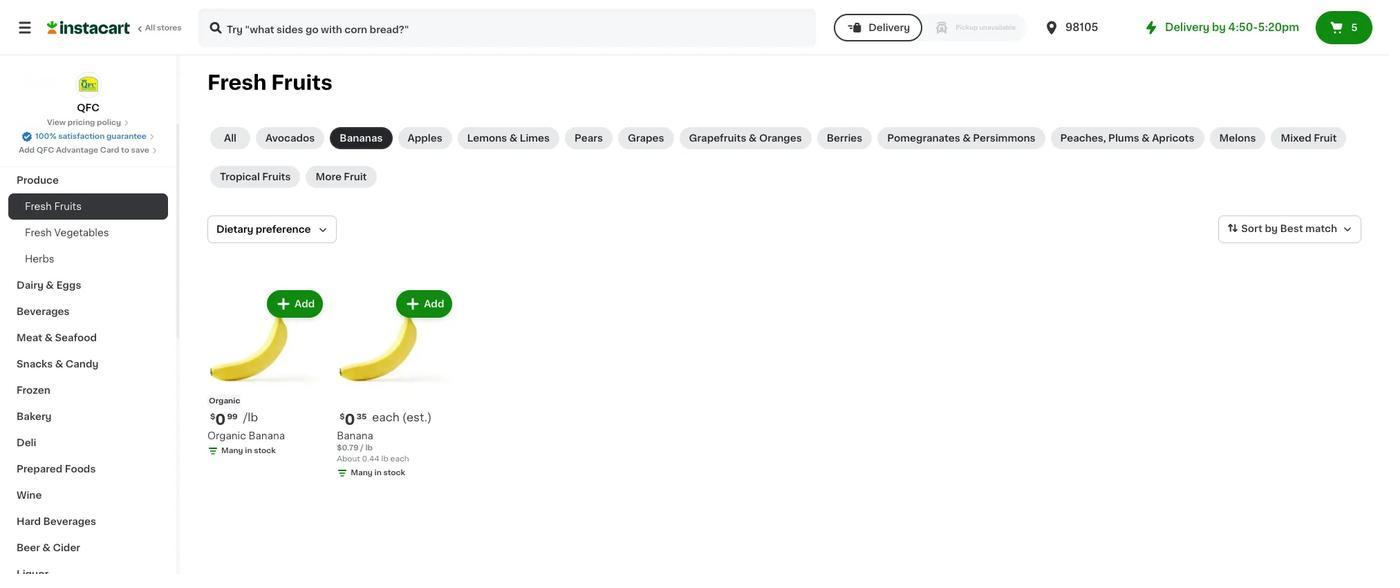 Task type: describe. For each thing, give the bounding box(es) containing it.
peaches, plums & apricots
[[1061, 133, 1195, 143]]

mixed fruit link
[[1271, 127, 1347, 149]]

organic for organic
[[209, 398, 240, 405]]

& for candy
[[55, 360, 63, 369]]

$0.79
[[337, 445, 359, 452]]

peaches, plums & apricots link
[[1051, 127, 1204, 149]]

beer & cider link
[[8, 535, 168, 562]]

fruit for mixed fruit
[[1314, 133, 1337, 143]]

0 vertical spatial each
[[372, 412, 400, 423]]

0 for each (est.)
[[345, 413, 355, 428]]

buy it again
[[39, 46, 97, 56]]

& for limes
[[509, 133, 518, 143]]

mixed
[[1281, 133, 1312, 143]]

wine
[[17, 491, 42, 501]]

0 for /lb
[[215, 413, 226, 428]]

lists
[[39, 74, 63, 84]]

pomegranates & persimmons
[[888, 133, 1036, 143]]

thanksgiving
[[17, 149, 83, 159]]

qfc logo image
[[75, 72, 101, 98]]

tropical fruits
[[220, 172, 291, 182]]

all for all
[[224, 133, 237, 143]]

prepared foods
[[17, 465, 96, 474]]

0 horizontal spatial qfc
[[37, 147, 54, 154]]

delivery for delivery
[[869, 23, 910, 33]]

1 horizontal spatial fresh fruits
[[207, 73, 333, 93]]

herbs link
[[8, 246, 168, 272]]

0 vertical spatial fruits
[[271, 73, 333, 93]]

hard beverages link
[[8, 509, 168, 535]]

buy
[[39, 46, 58, 56]]

to
[[121, 147, 129, 154]]

pears
[[575, 133, 603, 143]]

& for seafood
[[45, 333, 53, 343]]

produce link
[[8, 167, 168, 194]]

about
[[337, 456, 360, 464]]

hard beverages
[[17, 517, 96, 527]]

1 vertical spatial stock
[[383, 470, 405, 477]]

& for eggs
[[46, 281, 54, 290]]

prepared
[[17, 465, 62, 474]]

peaches,
[[1061, 133, 1106, 143]]

sort
[[1242, 224, 1263, 234]]

0 vertical spatial stock
[[254, 448, 276, 455]]

plums
[[1109, 133, 1140, 143]]

lemons
[[467, 133, 507, 143]]

& for oranges
[[749, 133, 757, 143]]

bananas link
[[330, 127, 392, 149]]

advantage
[[56, 147, 98, 154]]

bakery
[[17, 412, 52, 422]]

persimmons
[[973, 133, 1036, 143]]

1 banana from the left
[[249, 432, 285, 441]]

0 horizontal spatial in
[[245, 448, 252, 455]]

all link
[[210, 127, 250, 149]]

again
[[70, 46, 97, 56]]

snacks & candy
[[17, 360, 99, 369]]

pomegranates & persimmons link
[[878, 127, 1045, 149]]

1 horizontal spatial lb
[[381, 456, 389, 464]]

add button for /lb
[[268, 292, 322, 317]]

avocados
[[266, 133, 315, 143]]

pricing
[[68, 119, 95, 127]]

add for /lb
[[295, 299, 315, 309]]

oranges
[[759, 133, 802, 143]]

$0.99 per pound element
[[207, 412, 326, 430]]

$ for each (est.)
[[340, 414, 345, 421]]

1 vertical spatial beverages
[[43, 517, 96, 527]]

$0.35 each (estimated) element
[[337, 412, 455, 430]]

organic for organic banana
[[207, 432, 246, 441]]

1 horizontal spatial many
[[351, 470, 373, 477]]

mixed fruit
[[1281, 133, 1337, 143]]

frozen
[[17, 386, 50, 396]]

grapes
[[628, 133, 664, 143]]

lemons & limes link
[[458, 127, 560, 149]]

0 horizontal spatial add
[[19, 147, 35, 154]]

fresh vegetables
[[25, 228, 109, 238]]

best match
[[1280, 224, 1338, 234]]

dairy & eggs
[[17, 281, 81, 290]]

1 vertical spatial fresh fruits
[[25, 202, 82, 212]]

35
[[357, 414, 367, 421]]

0 vertical spatial many
[[221, 448, 243, 455]]

prepared foods link
[[8, 456, 168, 483]]

add for each (est.)
[[424, 299, 444, 309]]

recipes link
[[8, 115, 168, 141]]

Search field
[[199, 10, 815, 46]]

meat & seafood
[[17, 333, 97, 343]]

match
[[1306, 224, 1338, 234]]

1 vertical spatial fruits
[[262, 172, 291, 182]]

best
[[1280, 224, 1303, 234]]

fresh vegetables link
[[8, 220, 168, 246]]

fresh for fresh vegetables link
[[25, 228, 52, 238]]

/lb
[[243, 412, 258, 423]]

$ for /lb
[[210, 414, 215, 421]]

beer
[[17, 544, 40, 553]]

guarantee
[[106, 133, 147, 140]]

fresh fruits link
[[8, 194, 168, 220]]

delivery for delivery by 4:50-5:20pm
[[1165, 22, 1210, 33]]

apples link
[[398, 127, 452, 149]]

5
[[1351, 23, 1358, 33]]

card
[[100, 147, 119, 154]]

Best match Sort by field
[[1219, 216, 1362, 243]]

view pricing policy link
[[47, 118, 129, 129]]

view
[[47, 119, 66, 127]]

99
[[227, 414, 238, 421]]

$ 0 35
[[340, 413, 367, 428]]

grapefruits & oranges link
[[680, 127, 812, 149]]

produce
[[17, 176, 59, 185]]

apples
[[408, 133, 442, 143]]



Task type: locate. For each thing, give the bounding box(es) containing it.
2 $ from the left
[[340, 414, 345, 421]]

lb right 0.44
[[381, 456, 389, 464]]

4:50-
[[1229, 22, 1258, 33]]

pomegranates
[[888, 133, 960, 143]]

each (est.)
[[372, 412, 432, 423]]

by for sort
[[1265, 224, 1278, 234]]

stock down organic banana
[[254, 448, 276, 455]]

lb
[[366, 445, 373, 452], [381, 456, 389, 464]]

& left limes
[[509, 133, 518, 143]]

qfc link
[[75, 72, 101, 115]]

sort by
[[1242, 224, 1278, 234]]

all up tropical
[[224, 133, 237, 143]]

0 vertical spatial fresh fruits
[[207, 73, 333, 93]]

apricots
[[1152, 133, 1195, 143]]

satisfaction
[[58, 133, 105, 140]]

fruit
[[1314, 133, 1337, 143], [344, 172, 367, 182]]

100%
[[35, 133, 56, 140]]

each inside the banana $0.79 / lb about 0.44 lb each
[[390, 456, 409, 464]]

stock down the banana $0.79 / lb about 0.44 lb each
[[383, 470, 405, 477]]

organic
[[209, 398, 240, 405], [207, 432, 246, 441]]

dietary preference
[[216, 225, 311, 234]]

lists link
[[8, 65, 168, 93]]

add button for each (est.)
[[398, 292, 451, 317]]

service type group
[[834, 14, 1027, 41]]

dairy
[[17, 281, 44, 290]]

meat & seafood link
[[8, 325, 168, 351]]

1 horizontal spatial qfc
[[77, 103, 99, 113]]

thanksgiving link
[[8, 141, 168, 167]]

by left 4:50- at the right of page
[[1212, 22, 1226, 33]]

many down organic banana
[[221, 448, 243, 455]]

1 horizontal spatial banana
[[337, 432, 373, 441]]

fruit right more
[[344, 172, 367, 182]]

$ left 35
[[340, 414, 345, 421]]

& left the persimmons
[[963, 133, 971, 143]]

1 horizontal spatial by
[[1265, 224, 1278, 234]]

0 vertical spatial lb
[[366, 445, 373, 452]]

organic down '$ 0 99'
[[207, 432, 246, 441]]

eggs
[[56, 281, 81, 290]]

many down 0.44
[[351, 470, 373, 477]]

dairy & eggs link
[[8, 272, 168, 299]]

2 add button from the left
[[398, 292, 451, 317]]

1 vertical spatial fruit
[[344, 172, 367, 182]]

0 horizontal spatial 0
[[215, 413, 226, 428]]

in down 0.44
[[375, 470, 382, 477]]

preference
[[256, 225, 311, 234]]

many in stock down organic banana
[[221, 448, 276, 455]]

fresh down produce
[[25, 202, 52, 212]]

many
[[221, 448, 243, 455], [351, 470, 373, 477]]

by for delivery
[[1212, 22, 1226, 33]]

$ inside $ 0 35
[[340, 414, 345, 421]]

banana up the /
[[337, 432, 373, 441]]

0 horizontal spatial many
[[221, 448, 243, 455]]

grapefruits
[[689, 133, 747, 143]]

0 vertical spatial all
[[145, 24, 155, 32]]

1 horizontal spatial product group
[[337, 288, 455, 482]]

1 vertical spatial fresh
[[25, 202, 52, 212]]

0.44
[[362, 456, 380, 464]]

fruits up fresh vegetables
[[54, 202, 82, 212]]

more fruit link
[[306, 166, 377, 188]]

1 horizontal spatial in
[[375, 470, 382, 477]]

1 vertical spatial lb
[[381, 456, 389, 464]]

herbs
[[25, 255, 54, 264]]

vegetables
[[54, 228, 109, 238]]

0 vertical spatial fresh
[[207, 73, 267, 93]]

0 vertical spatial many in stock
[[221, 448, 276, 455]]

0 horizontal spatial add button
[[268, 292, 322, 317]]

beverages link
[[8, 299, 168, 325]]

0 horizontal spatial fruit
[[344, 172, 367, 182]]

in down organic banana
[[245, 448, 252, 455]]

1 vertical spatial all
[[224, 133, 237, 143]]

many in stock down 0.44
[[351, 470, 405, 477]]

bakery link
[[8, 404, 168, 430]]

0 left 99
[[215, 413, 226, 428]]

stock
[[254, 448, 276, 455], [383, 470, 405, 477]]

beverages down dairy & eggs
[[17, 307, 70, 317]]

fresh fruits up avocados
[[207, 73, 333, 93]]

snacks & candy link
[[8, 351, 168, 378]]

0 vertical spatial by
[[1212, 22, 1226, 33]]

1 horizontal spatial delivery
[[1165, 22, 1210, 33]]

delivery inside button
[[869, 23, 910, 33]]

pears link
[[565, 127, 613, 149]]

& for persimmons
[[963, 133, 971, 143]]

beer & cider
[[17, 544, 80, 553]]

1 $ from the left
[[210, 414, 215, 421]]

fruit right mixed
[[1314, 133, 1337, 143]]

1 vertical spatial in
[[375, 470, 382, 477]]

1 vertical spatial organic
[[207, 432, 246, 441]]

0 vertical spatial organic
[[209, 398, 240, 405]]

0 vertical spatial fruit
[[1314, 133, 1337, 143]]

candy
[[66, 360, 99, 369]]

each right 0.44
[[390, 456, 409, 464]]

wine link
[[8, 483, 168, 509]]

fruits right tropical
[[262, 172, 291, 182]]

0 vertical spatial qfc
[[77, 103, 99, 113]]

frozen link
[[8, 378, 168, 404]]

fresh up herbs
[[25, 228, 52, 238]]

beverages up cider
[[43, 517, 96, 527]]

lemons & limes
[[467, 133, 550, 143]]

0 horizontal spatial delivery
[[869, 23, 910, 33]]

more fruit
[[316, 172, 367, 182]]

organic up 99
[[209, 398, 240, 405]]

0 vertical spatial in
[[245, 448, 252, 455]]

snacks
[[17, 360, 53, 369]]

fruits up avocados link
[[271, 73, 333, 93]]

beverages
[[17, 307, 70, 317], [43, 517, 96, 527]]

fruits
[[271, 73, 333, 93], [262, 172, 291, 182], [54, 202, 82, 212]]

fresh fruits up fresh vegetables
[[25, 202, 82, 212]]

5:20pm
[[1258, 22, 1299, 33]]

2 banana from the left
[[337, 432, 373, 441]]

grapes link
[[618, 127, 674, 149]]

1 horizontal spatial many in stock
[[351, 470, 405, 477]]

dietary
[[216, 225, 253, 234]]

100% satisfaction guarantee button
[[22, 129, 155, 142]]

2 vertical spatial fruits
[[54, 202, 82, 212]]

qfc up view pricing policy link
[[77, 103, 99, 113]]

& left candy
[[55, 360, 63, 369]]

$ 0 99
[[210, 413, 238, 428]]

limes
[[520, 133, 550, 143]]

& for cider
[[42, 544, 51, 553]]

& inside 'link'
[[55, 360, 63, 369]]

1 horizontal spatial fruit
[[1314, 133, 1337, 143]]

avocados link
[[256, 127, 325, 149]]

0 left 35
[[345, 413, 355, 428]]

cider
[[53, 544, 80, 553]]

add
[[19, 147, 35, 154], [295, 299, 315, 309], [424, 299, 444, 309]]

deli link
[[8, 430, 168, 456]]

$ left 99
[[210, 414, 215, 421]]

1 horizontal spatial 0
[[345, 413, 355, 428]]

& right meat
[[45, 333, 53, 343]]

1 horizontal spatial add button
[[398, 292, 451, 317]]

all
[[145, 24, 155, 32], [224, 133, 237, 143]]

by right sort
[[1265, 224, 1278, 234]]

lb right the /
[[366, 445, 373, 452]]

buy it again link
[[8, 37, 168, 65]]

berries
[[827, 133, 863, 143]]

tropical
[[220, 172, 260, 182]]

bananas
[[340, 133, 383, 143]]

view pricing policy
[[47, 119, 121, 127]]

1 horizontal spatial add
[[295, 299, 315, 309]]

fresh for fresh fruits link
[[25, 202, 52, 212]]

all left "stores"
[[145, 24, 155, 32]]

seafood
[[55, 333, 97, 343]]

all stores
[[145, 24, 182, 32]]

qfc down 100% at the top
[[37, 147, 54, 154]]

add button
[[268, 292, 322, 317], [398, 292, 451, 317]]

1 vertical spatial by
[[1265, 224, 1278, 234]]

98105 button
[[1044, 8, 1127, 47]]

banana $0.79 / lb about 0.44 lb each
[[337, 432, 409, 464]]

all for all stores
[[145, 24, 155, 32]]

2 horizontal spatial add
[[424, 299, 444, 309]]

melons
[[1220, 133, 1256, 143]]

it
[[61, 46, 68, 56]]

0 horizontal spatial stock
[[254, 448, 276, 455]]

add qfc advantage card to save link
[[19, 145, 158, 156]]

100% satisfaction guarantee
[[35, 133, 147, 140]]

2 product group from the left
[[337, 288, 455, 482]]

1 product group from the left
[[207, 288, 326, 460]]

1 vertical spatial many in stock
[[351, 470, 405, 477]]

qfc
[[77, 103, 99, 113], [37, 147, 54, 154]]

recipes
[[17, 123, 57, 133]]

fresh up all link on the left of the page
[[207, 73, 267, 93]]

more
[[316, 172, 342, 182]]

0 horizontal spatial banana
[[249, 432, 285, 441]]

delivery button
[[834, 14, 923, 41]]

hard
[[17, 517, 41, 527]]

delivery by 4:50-5:20pm
[[1165, 22, 1299, 33]]

by inside field
[[1265, 224, 1278, 234]]

save
[[131, 147, 149, 154]]

0 horizontal spatial $
[[210, 414, 215, 421]]

delivery
[[1165, 22, 1210, 33], [869, 23, 910, 33]]

foods
[[65, 465, 96, 474]]

banana inside the banana $0.79 / lb about 0.44 lb each
[[337, 432, 373, 441]]

0 vertical spatial beverages
[[17, 307, 70, 317]]

$ inside '$ 0 99'
[[210, 414, 215, 421]]

& left the eggs
[[46, 281, 54, 290]]

& right plums at top
[[1142, 133, 1150, 143]]

2 0 from the left
[[345, 413, 355, 428]]

1 vertical spatial many
[[351, 470, 373, 477]]

5 button
[[1316, 11, 1373, 44]]

1 horizontal spatial $
[[340, 414, 345, 421]]

/
[[360, 445, 364, 452]]

meat
[[17, 333, 42, 343]]

0 horizontal spatial by
[[1212, 22, 1226, 33]]

0 horizontal spatial lb
[[366, 445, 373, 452]]

1 vertical spatial each
[[390, 456, 409, 464]]

each right 35
[[372, 412, 400, 423]]

policy
[[97, 119, 121, 127]]

None search field
[[198, 8, 816, 47]]

0 horizontal spatial fresh fruits
[[25, 202, 82, 212]]

& left oranges
[[749, 133, 757, 143]]

organic banana
[[207, 432, 285, 441]]

& right beer
[[42, 544, 51, 553]]

1 0 from the left
[[215, 413, 226, 428]]

banana down $0.99 per pound element
[[249, 432, 285, 441]]

0 horizontal spatial product group
[[207, 288, 326, 460]]

1 vertical spatial qfc
[[37, 147, 54, 154]]

product group
[[207, 288, 326, 460], [337, 288, 455, 482]]

delivery by 4:50-5:20pm link
[[1143, 19, 1299, 36]]

instacart logo image
[[47, 19, 130, 36]]

fruit for more fruit
[[344, 172, 367, 182]]

0 horizontal spatial many in stock
[[221, 448, 276, 455]]

2 vertical spatial fresh
[[25, 228, 52, 238]]

1 horizontal spatial stock
[[383, 470, 405, 477]]

0 horizontal spatial all
[[145, 24, 155, 32]]

fresh
[[207, 73, 267, 93], [25, 202, 52, 212], [25, 228, 52, 238]]

1 horizontal spatial all
[[224, 133, 237, 143]]

1 add button from the left
[[268, 292, 322, 317]]



Task type: vqa. For each thing, say whether or not it's contained in the screenshot.
Help Center link
no



